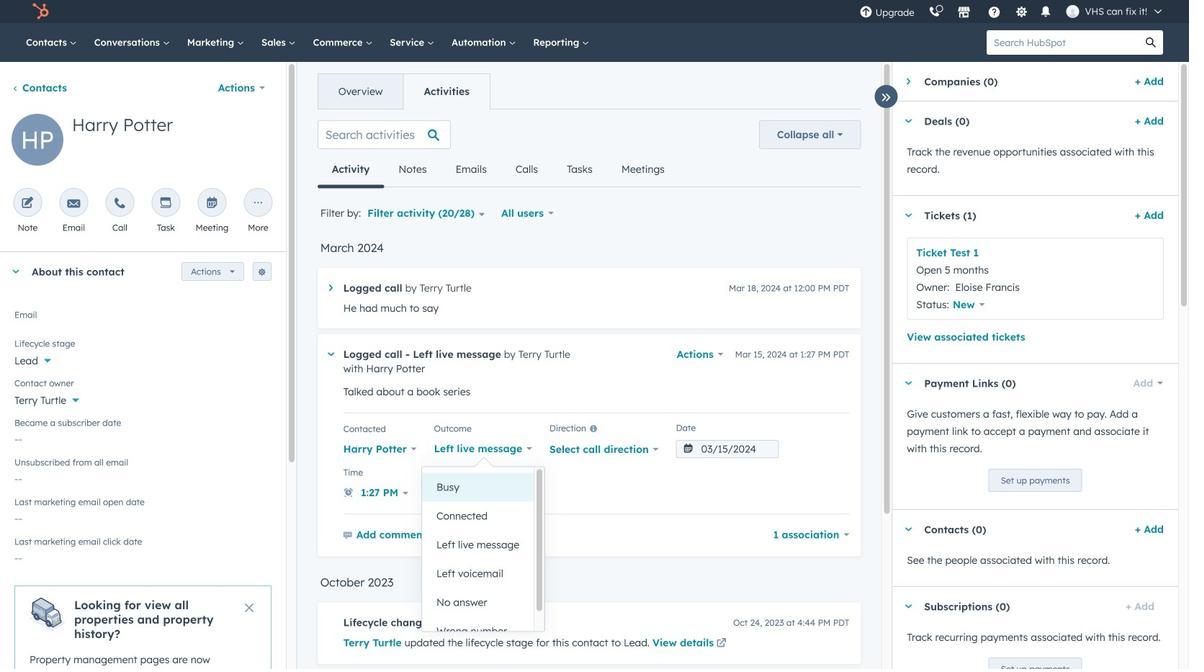 Task type: vqa. For each thing, say whether or not it's contained in the screenshot.
Step 3 of 5 on the right
no



Task type: describe. For each thing, give the bounding box(es) containing it.
marketplaces image
[[958, 6, 971, 19]]

close image
[[245, 604, 253, 612]]

more image
[[252, 197, 265, 210]]

2 link opens in a new window image from the top
[[717, 639, 727, 649]]

call image
[[113, 197, 126, 210]]

1 link opens in a new window image from the top
[[717, 635, 727, 653]]

1 -- text field from the top
[[14, 465, 271, 488]]

terry turtle image
[[1067, 5, 1080, 18]]

note image
[[21, 197, 34, 210]]

task image
[[159, 197, 172, 210]]



Task type: locate. For each thing, give the bounding box(es) containing it.
manage card settings image
[[258, 268, 266, 277]]

Search HubSpot search field
[[987, 30, 1139, 55]]

1 vertical spatial caret image
[[12, 270, 20, 273]]

2 -- text field from the top
[[14, 505, 271, 528]]

0 vertical spatial caret image
[[907, 77, 911, 86]]

tab list
[[318, 152, 679, 188]]

2 vertical spatial caret image
[[904, 605, 913, 608]]

2 vertical spatial -- text field
[[14, 545, 271, 568]]

email image
[[67, 197, 80, 210]]

meeting image
[[206, 197, 219, 210]]

link opens in a new window image
[[717, 635, 727, 653], [717, 639, 727, 649]]

alert
[[14, 586, 271, 669]]

navigation
[[318, 73, 491, 110]]

3 -- text field from the top
[[14, 545, 271, 568]]

Search activities search field
[[318, 120, 451, 149]]

1 vertical spatial -- text field
[[14, 505, 271, 528]]

0 vertical spatial -- text field
[[14, 465, 271, 488]]

-- text field
[[14, 426, 271, 449]]

-- text field
[[14, 465, 271, 488], [14, 505, 271, 528], [14, 545, 271, 568]]

caret image
[[904, 119, 913, 123], [904, 214, 913, 217], [329, 285, 333, 291], [328, 353, 334, 356], [904, 381, 913, 385], [904, 528, 913, 531]]

menu
[[853, 0, 1172, 23]]

MM/DD/YYYY text field
[[676, 440, 779, 458]]

feed
[[306, 109, 873, 669]]

list box
[[422, 467, 545, 646]]

caret image
[[907, 77, 911, 86], [12, 270, 20, 273], [904, 605, 913, 608]]



